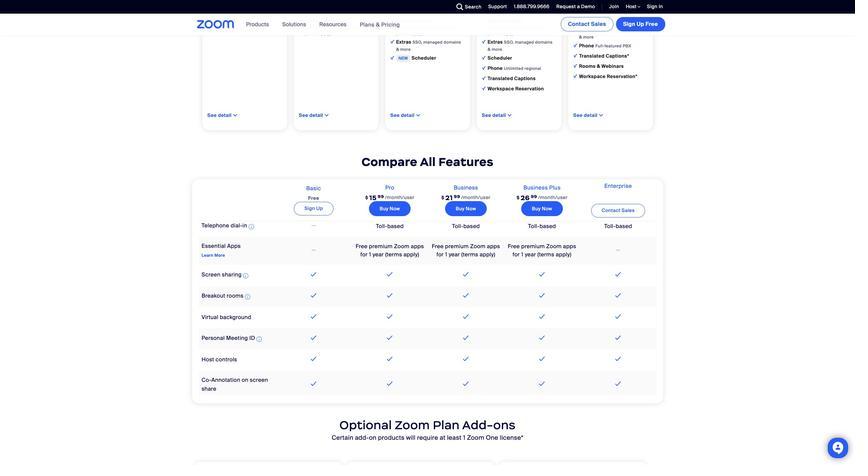 Task type: locate. For each thing, give the bounding box(es) containing it.
1 horizontal spatial 5gb
[[432, 8, 441, 14]]

contact sales down enterprise
[[602, 208, 635, 214]]

0 vertical spatial host
[[626, 3, 638, 10]]

see detail
[[207, 112, 232, 118], [299, 112, 323, 118], [391, 112, 415, 118], [482, 112, 506, 118], [574, 112, 598, 118]]

4 detail from the left
[[493, 112, 506, 118]]

cloud storage 5gb up product information navigation
[[305, 7, 349, 14]]

phone for phone full-featured pbx
[[579, 43, 595, 49]]

0 horizontal spatial extras
[[396, 39, 413, 45]]

1 horizontal spatial on
[[369, 434, 377, 443]]

support link
[[483, 0, 509, 14], [489, 3, 507, 10]]

domains for full-
[[627, 27, 644, 33]]

ons
[[493, 418, 516, 433]]

phone full-featured pbx
[[579, 43, 632, 49]]

buy for 26
[[532, 206, 541, 212]]

0 horizontal spatial translated
[[488, 75, 513, 82]]

extras for new
[[396, 39, 413, 45]]

managed for full-
[[607, 27, 626, 33]]

99 right 21 at the right of the page
[[454, 194, 460, 200]]

/month/user inside $ 26 99 /month/user
[[538, 195, 568, 201]]

toll- down $15.99 per month per user element
[[376, 223, 388, 230]]

toll- up not included image
[[605, 223, 616, 230]]

1 5gb from the left
[[340, 8, 349, 14]]

$ inside $ 15 99 /month/user
[[365, 195, 368, 201]]

2 horizontal spatial /month/user
[[538, 195, 568, 201]]

sign inside 'button'
[[623, 20, 636, 28]]

now down $ 21 99 /month/user
[[466, 206, 476, 212]]

0 horizontal spatial buy
[[380, 206, 389, 212]]

managed down cloud storage unlimited
[[607, 27, 626, 33]]

buy now down $15.99 per month per user element
[[380, 206, 400, 212]]

annotation
[[211, 377, 240, 384]]

5 see detail button from the left
[[574, 112, 598, 118]]

1 vertical spatial contact
[[602, 208, 621, 214]]

0 horizontal spatial more
[[400, 47, 411, 52]]

business up $ 21 99 /month/user
[[454, 184, 478, 191]]

least
[[447, 434, 462, 443]]

regional
[[525, 66, 541, 71]]

1 vertical spatial not included image
[[311, 246, 317, 255]]

& right plans
[[376, 21, 380, 28]]

1 horizontal spatial include image
[[391, 19, 394, 22]]

translated down the phone unlimited regional
[[488, 75, 513, 82]]

2 horizontal spatial extras
[[579, 27, 596, 33]]

workspace
[[579, 73, 606, 80], [488, 86, 514, 92]]

on left screen
[[242, 377, 248, 384]]

5 see from the left
[[574, 112, 583, 118]]

managed up regional
[[515, 40, 534, 45]]

essential
[[305, 18, 327, 24], [396, 18, 418, 24], [488, 18, 510, 24], [202, 243, 226, 250]]

1 buy from the left
[[380, 206, 389, 212]]

&
[[376, 21, 380, 28], [579, 34, 582, 40], [396, 47, 399, 52], [488, 47, 491, 52], [597, 63, 601, 69]]

0 horizontal spatial /month/user
[[385, 195, 415, 201]]

buy now down $ 26 99 /month/user
[[532, 206, 552, 212]]

0 horizontal spatial buy now link
[[369, 201, 411, 216]]

toll-based down $ 26 99 /month/user
[[528, 223, 556, 230]]

1 horizontal spatial translated
[[579, 53, 605, 59]]

2 essential apps free premium apps for 1 year (terms apply) from the left
[[396, 18, 455, 36]]

banner
[[189, 14, 667, 36]]

2 horizontal spatial buy now link
[[522, 201, 563, 216]]

dial-
[[231, 222, 243, 230]]

zoom
[[394, 243, 410, 250], [470, 243, 486, 250], [547, 243, 562, 250], [395, 418, 430, 433], [467, 434, 485, 443]]

1 horizontal spatial unlimited
[[615, 17, 634, 22]]

not included image
[[311, 222, 317, 230], [311, 246, 317, 255]]

$ inside $ 21 99 /month/user
[[442, 195, 445, 201]]

1 vertical spatial workspace
[[488, 86, 514, 92]]

detail for cloud storage 10gb
[[493, 112, 506, 118]]

workspace reservation*
[[579, 73, 638, 80]]

screen
[[250, 377, 268, 384]]

1 vertical spatial host
[[202, 356, 214, 364]]

1 buy now from the left
[[380, 206, 400, 212]]

apps for include image
[[511, 18, 523, 24]]

0 vertical spatial sales
[[591, 20, 606, 28]]

essential inside 'essential apps learn more'
[[202, 243, 226, 250]]

2 horizontal spatial managed
[[607, 27, 626, 33]]

sso, managed domains & more up new scheduler
[[396, 40, 461, 52]]

2 vertical spatial sign
[[305, 206, 315, 212]]

1 vertical spatial sign
[[623, 20, 636, 28]]

cloud storage 5gb
[[305, 7, 349, 14], [396, 7, 441, 14]]

2 horizontal spatial buy now
[[532, 206, 552, 212]]

translated up rooms
[[579, 53, 605, 59]]

all
[[420, 155, 436, 170]]

include image left resources
[[299, 19, 303, 22]]

co-
[[202, 377, 212, 384]]

up inside 'button'
[[637, 20, 645, 28]]

0 horizontal spatial workspace
[[488, 86, 514, 92]]

$15.99 per month per user element
[[365, 191, 415, 205]]

0 horizontal spatial now
[[390, 206, 400, 212]]

0 horizontal spatial unlimited
[[504, 66, 524, 71]]

host
[[626, 3, 638, 10], [202, 356, 214, 364]]

1 free premium zoom apps for 1 year (terms apply) from the left
[[356, 243, 424, 259]]

2 horizontal spatial $
[[517, 195, 520, 201]]

buy down $ 21 99 /month/user
[[456, 206, 465, 212]]

see for cloud storage 5gb
[[391, 112, 400, 118]]

unlimited up 'translated captions'
[[504, 66, 524, 71]]

0 horizontal spatial 99
[[378, 194, 384, 200]]

1 now from the left
[[390, 206, 400, 212]]

0 horizontal spatial scheduler
[[412, 55, 436, 61]]

$ 26 99 /month/user
[[517, 194, 568, 202]]

1 horizontal spatial workspace
[[579, 73, 606, 80]]

premium
[[315, 25, 333, 30], [407, 25, 425, 30], [498, 25, 516, 30], [369, 243, 393, 250], [445, 243, 469, 250], [522, 243, 545, 250]]

storage
[[320, 7, 339, 14], [412, 7, 431, 14], [503, 7, 522, 14], [595, 16, 614, 22]]

0 vertical spatial contact sales
[[568, 20, 606, 28]]

sign
[[647, 3, 658, 10], [623, 20, 636, 28], [305, 206, 315, 212]]

& for the see detail button for cloud storage 5gb
[[396, 47, 399, 52]]

sales down scheduler*
[[591, 20, 606, 28]]

2 horizontal spatial domains
[[627, 27, 644, 33]]

now down $15.99 per month per user element
[[390, 206, 400, 212]]

personal meeting id image
[[257, 336, 262, 344]]

0 vertical spatial unlimited
[[615, 17, 634, 22]]

1 horizontal spatial /month/user
[[461, 195, 491, 201]]

0 vertical spatial workspace
[[579, 73, 606, 80]]

business
[[454, 184, 478, 191], [524, 184, 548, 191]]

3 see from the left
[[391, 112, 400, 118]]

2 99 from the left
[[454, 194, 460, 200]]

$ left 15
[[365, 195, 368, 201]]

sales
[[591, 20, 606, 28], [622, 208, 635, 214]]

0 vertical spatial up
[[637, 20, 645, 28]]

1 horizontal spatial 99
[[454, 194, 460, 200]]

buy now for 26
[[532, 206, 552, 212]]

1 buy now link from the left
[[369, 201, 411, 216]]

& up the phone unlimited regional
[[488, 47, 491, 52]]

add-
[[462, 418, 493, 433]]

sso, up the phone unlimited regional
[[504, 40, 514, 45]]

scheduler up the phone unlimited regional
[[488, 55, 512, 61]]

telephone dial-in
[[202, 222, 247, 230]]

apps
[[334, 25, 344, 30], [426, 25, 436, 30], [517, 25, 527, 30], [411, 243, 424, 250], [487, 243, 500, 250], [563, 243, 576, 250]]

free premium zoom apps for 1 year (terms apply)
[[356, 243, 424, 259], [432, 243, 500, 259], [508, 243, 576, 259]]

1 horizontal spatial buy
[[456, 206, 465, 212]]

& up new
[[396, 47, 399, 52]]

business up $ 26 99 /month/user
[[524, 184, 548, 191]]

0 horizontal spatial on
[[242, 377, 248, 384]]

$ inside $ 26 99 /month/user
[[517, 195, 520, 201]]

up down host dropdown button
[[637, 20, 645, 28]]

virtual background
[[202, 314, 251, 321]]

(terms
[[305, 31, 318, 36], [396, 31, 409, 36], [488, 31, 501, 36], [385, 251, 402, 259], [462, 251, 478, 259], [538, 251, 555, 259]]

host inside application
[[202, 356, 214, 364]]

buy now down $ 21 99 /month/user
[[456, 206, 476, 212]]

buy now for 15
[[380, 206, 400, 212]]

2 not included image from the top
[[311, 246, 317, 255]]

sso, managed domains & more for full-
[[579, 27, 644, 40]]

1 not included image from the top
[[311, 222, 317, 230]]

0 horizontal spatial essential apps free premium apps for 1 year (terms apply)
[[305, 18, 363, 36]]

1 99 from the left
[[378, 194, 384, 200]]

2 buy now from the left
[[456, 206, 476, 212]]

3 toll-based from the left
[[528, 223, 556, 230]]

toll-
[[376, 223, 388, 230], [452, 223, 464, 230], [528, 223, 540, 230], [605, 223, 616, 230]]

extras up new
[[396, 39, 413, 45]]

contact sales link down scheduler*
[[561, 17, 614, 31]]

support
[[489, 3, 507, 10]]

free inside basic free
[[308, 195, 319, 201]]

buy now link
[[369, 201, 411, 216], [445, 201, 487, 216], [522, 201, 563, 216]]

translated for translated captions
[[488, 75, 513, 82]]

reservation*
[[607, 73, 638, 80]]

/month/user
[[385, 195, 415, 201], [461, 195, 491, 201], [538, 195, 568, 201]]

1 /month/user from the left
[[385, 195, 415, 201]]

1 horizontal spatial now
[[466, 206, 476, 212]]

contact sales
[[568, 20, 606, 28], [602, 208, 635, 214]]

workspace down 'translated captions'
[[488, 86, 514, 92]]

plans & pricing
[[360, 21, 400, 28]]

not included image for free
[[311, 246, 317, 255]]

based
[[388, 223, 404, 230], [464, 223, 480, 230], [540, 223, 556, 230], [616, 223, 632, 230]]

1 toll- from the left
[[376, 223, 388, 230]]

2 see detail button from the left
[[299, 112, 323, 118]]

workspace for rooms
[[579, 73, 606, 80]]

0 horizontal spatial 5gb
[[340, 8, 349, 14]]

1 horizontal spatial $
[[442, 195, 445, 201]]

1 horizontal spatial sso,
[[504, 40, 514, 45]]

business for business
[[454, 184, 478, 191]]

0 horizontal spatial $
[[365, 195, 368, 201]]

1 vertical spatial translated
[[488, 75, 513, 82]]

/month/user right 21 at the right of the page
[[461, 195, 491, 201]]

more up new
[[400, 47, 411, 52]]

sign down host dropdown button
[[623, 20, 636, 28]]

contact sales link
[[561, 17, 614, 31], [591, 204, 646, 218]]

up
[[637, 20, 645, 28], [316, 206, 323, 212]]

1.888.799.9666 button
[[509, 0, 551, 14], [514, 3, 550, 10]]

1 horizontal spatial up
[[637, 20, 645, 28]]

0 vertical spatial translated
[[579, 53, 605, 59]]

3 buy now link from the left
[[522, 201, 563, 216]]

$ left 21 at the right of the page
[[442, 195, 445, 201]]

more
[[584, 34, 594, 40], [400, 47, 411, 52], [492, 47, 503, 52]]

rooms
[[579, 63, 596, 69]]

on down optional
[[369, 434, 377, 443]]

included image
[[462, 271, 471, 279], [538, 271, 547, 279], [614, 271, 623, 279], [309, 292, 318, 300], [462, 292, 471, 300], [538, 292, 547, 300], [614, 292, 623, 300], [538, 313, 547, 321], [614, 313, 623, 321], [386, 334, 395, 342], [614, 334, 623, 342], [309, 355, 318, 364], [386, 355, 395, 364], [462, 355, 471, 364], [538, 355, 547, 364], [614, 355, 623, 364], [462, 380, 471, 389]]

3 buy from the left
[[532, 206, 541, 212]]

0 horizontal spatial buy now
[[380, 206, 400, 212]]

2 horizontal spatial 99
[[531, 194, 537, 200]]

$ for 21
[[442, 195, 445, 201]]

contact sales down scheduler*
[[568, 20, 606, 28]]

3 detail from the left
[[401, 112, 415, 118]]

meetings navigation
[[560, 14, 667, 33]]

now for 26
[[542, 206, 552, 212]]

1 see detail from the left
[[207, 112, 232, 118]]

see detail for cloud storage 5gb
[[391, 112, 415, 118]]

based down $21.99 per month per user "element"
[[464, 223, 480, 230]]

more up phone full-featured pbx
[[584, 34, 594, 40]]

include image right plans
[[391, 19, 394, 22]]

on inside optional zoom plan add-ons certain add-on products will require at least 1 zoom one license*
[[369, 434, 377, 443]]

zoom logo image
[[197, 20, 234, 29]]

2 horizontal spatial essential apps free premium apps for 1 year (terms apply)
[[488, 18, 547, 36]]

apply)
[[319, 31, 331, 36], [410, 31, 423, 36], [502, 31, 514, 36], [404, 251, 419, 259], [480, 251, 496, 259], [556, 251, 572, 259]]

ok image left the phone unlimited regional
[[482, 66, 486, 70]]

host button
[[626, 3, 641, 10]]

1 $ from the left
[[365, 195, 368, 201]]

see detail button for cloud storage 5gb
[[391, 112, 415, 118]]

certain
[[332, 434, 354, 443]]

0 vertical spatial phone
[[579, 43, 595, 49]]

sso, up new scheduler
[[413, 40, 423, 45]]

2 5gb from the left
[[432, 8, 441, 14]]

toll-based up not included image
[[605, 223, 632, 230]]

toll-based down $ 21 99 /month/user
[[452, 223, 480, 230]]

1 business from the left
[[454, 184, 478, 191]]

4 see detail button from the left
[[482, 112, 506, 118]]

ok image left a
[[574, 7, 577, 11]]

sign left in
[[647, 3, 658, 10]]

0 vertical spatial not included image
[[311, 222, 317, 230]]

host inside host dropdown button
[[626, 3, 638, 10]]

1 horizontal spatial sign
[[623, 20, 636, 28]]

3 now from the left
[[542, 206, 552, 212]]

0 horizontal spatial host
[[202, 356, 214, 364]]

1 vertical spatial contact sales
[[602, 208, 635, 214]]

0 horizontal spatial include image
[[299, 19, 303, 22]]

sso,
[[596, 27, 606, 33], [413, 40, 423, 45], [504, 40, 514, 45]]

plans
[[360, 21, 375, 28]]

apps for first include icon from the right
[[420, 18, 432, 24]]

2 see detail from the left
[[299, 112, 323, 118]]

id
[[249, 335, 255, 342]]

1 horizontal spatial host
[[626, 3, 638, 10]]

ok image up include image
[[482, 8, 486, 12]]

3 see detail from the left
[[391, 112, 415, 118]]

3 toll- from the left
[[528, 223, 540, 230]]

host left controls
[[202, 356, 214, 364]]

1 vertical spatial unlimited
[[504, 66, 524, 71]]

& right rooms
[[597, 63, 601, 69]]

3 essential apps free premium apps for 1 year (terms apply) from the left
[[488, 18, 547, 36]]

apps inside 'essential apps learn more'
[[227, 243, 241, 250]]

0 horizontal spatial up
[[316, 206, 323, 212]]

telephone dial-in application
[[202, 222, 256, 231]]

more up the phone unlimited regional
[[492, 47, 503, 52]]

2 horizontal spatial more
[[584, 34, 594, 40]]

apps for second include icon from right
[[328, 18, 340, 24]]

translated captions
[[488, 75, 536, 82]]

included image
[[309, 271, 318, 279], [386, 271, 395, 279], [386, 292, 395, 300], [309, 313, 318, 321], [386, 313, 395, 321], [462, 313, 471, 321], [309, 334, 318, 342], [462, 334, 471, 342], [538, 334, 547, 342], [309, 380, 318, 389], [386, 380, 395, 389], [538, 380, 547, 389], [614, 380, 623, 389]]

1 cloud storage 5gb from the left
[[305, 7, 349, 14]]

based down $ 15 99 /month/user
[[388, 223, 404, 230]]

buy
[[380, 206, 389, 212], [456, 206, 465, 212], [532, 206, 541, 212]]

1 based from the left
[[388, 223, 404, 230]]

full-
[[596, 43, 605, 49]]

require
[[417, 434, 438, 443]]

$ for 15
[[365, 195, 368, 201]]

1 horizontal spatial free premium zoom apps for 1 year (terms apply)
[[432, 243, 500, 259]]

sign down basic free
[[305, 206, 315, 212]]

/month/user inside $ 21 99 /month/user
[[461, 195, 491, 201]]

cloud down scheduler*
[[579, 16, 593, 22]]

cloud storage 5gb up pricing
[[396, 7, 441, 14]]

5gb up resources dropdown button at the left
[[340, 8, 349, 14]]

include image
[[299, 19, 303, 22], [391, 19, 394, 22]]

extras up full-
[[579, 27, 596, 33]]

sales down enterprise
[[622, 208, 635, 214]]

0 horizontal spatial domains
[[444, 40, 461, 45]]

99 right 15
[[378, 194, 384, 200]]

1 vertical spatial contact sales link
[[591, 204, 646, 218]]

2 business from the left
[[524, 184, 548, 191]]

buy now link for 21
[[445, 201, 487, 216]]

essential apps free premium apps for 1 year (terms apply)
[[305, 18, 363, 36], [396, 18, 455, 36], [488, 18, 547, 36]]

2 horizontal spatial buy
[[532, 206, 541, 212]]

up down basic free
[[316, 206, 323, 212]]

on
[[242, 377, 248, 384], [369, 434, 377, 443]]

toll- down $ 26 99 /month/user
[[528, 223, 540, 230]]

2 now from the left
[[466, 206, 476, 212]]

contact down enterprise
[[602, 208, 621, 214]]

2 free premium zoom apps for 1 year (terms apply) from the left
[[432, 243, 500, 259]]

0 horizontal spatial free premium zoom apps for 1 year (terms apply)
[[356, 243, 424, 259]]

detail for essential apps free premium apps for 1 year (terms apply)
[[310, 112, 323, 118]]

99 right the 26
[[531, 194, 537, 200]]

3 based from the left
[[540, 223, 556, 230]]

99 inside $ 21 99 /month/user
[[454, 194, 460, 200]]

more for phone
[[584, 34, 594, 40]]

3 99 from the left
[[531, 194, 537, 200]]

1 vertical spatial up
[[316, 206, 323, 212]]

cloud storage unlimited
[[579, 16, 634, 22]]

extras up the phone unlimited regional
[[488, 39, 504, 45]]

based down the $26.99 per month per user "element"
[[540, 223, 556, 230]]

3 see detail button from the left
[[391, 112, 415, 118]]

2 $ from the left
[[442, 195, 445, 201]]

0 horizontal spatial sales
[[591, 20, 606, 28]]

0 vertical spatial contact sales link
[[561, 17, 614, 31]]

managed up new scheduler
[[424, 40, 443, 45]]

& up phone full-featured pbx
[[579, 34, 582, 40]]

co-annotation on screen share
[[202, 377, 268, 393]]

2 horizontal spatial free premium zoom apps for 1 year (terms apply)
[[508, 243, 576, 259]]

2 toll- from the left
[[452, 223, 464, 230]]

/month/user down plus
[[538, 195, 568, 201]]

sso, for full-
[[596, 27, 606, 33]]

sso, managed domains & more
[[579, 27, 644, 40], [396, 40, 461, 52], [488, 40, 553, 52]]

0 vertical spatial on
[[242, 377, 248, 384]]

phone up 'translated captions'
[[488, 65, 503, 71]]

ok image
[[574, 7, 577, 11], [299, 8, 303, 12], [391, 8, 394, 12], [482, 8, 486, 12], [574, 17, 577, 21], [391, 40, 394, 44], [574, 44, 577, 47], [391, 56, 394, 60], [482, 66, 486, 70], [482, 76, 486, 80], [482, 87, 486, 90]]

99 inside $ 15 99 /month/user
[[378, 194, 384, 200]]

ok image left 'translated captions'
[[482, 76, 486, 80]]

99 for 26
[[531, 194, 537, 200]]

2 scheduler from the left
[[488, 55, 512, 61]]

1 horizontal spatial phone
[[579, 43, 595, 49]]

cloud up pricing
[[396, 7, 410, 14]]

99 for 21
[[454, 194, 460, 200]]

1 see from the left
[[207, 112, 217, 118]]

2 horizontal spatial sign
[[647, 3, 658, 10]]

1 horizontal spatial buy now
[[456, 206, 476, 212]]

plans & pricing link
[[360, 21, 400, 28], [360, 21, 400, 28]]

0 horizontal spatial sso,
[[413, 40, 423, 45]]

breakout rooms image
[[245, 293, 251, 302]]

contact sales link down enterprise
[[591, 204, 646, 218]]

basic free
[[306, 185, 321, 201]]

2 horizontal spatial sso,
[[596, 27, 606, 33]]

0 vertical spatial contact
[[568, 20, 590, 28]]

3 $ from the left
[[517, 195, 520, 201]]

based up not included image
[[616, 223, 632, 230]]

one
[[486, 434, 499, 443]]

support link right search
[[489, 3, 507, 10]]

2 horizontal spatial now
[[542, 206, 552, 212]]

see for essential apps free premium apps for 1 year (terms apply)
[[299, 112, 308, 118]]

5gb left "search" button
[[432, 8, 441, 14]]

0 horizontal spatial business
[[454, 184, 478, 191]]

contact
[[568, 20, 590, 28], [602, 208, 621, 214]]

2 based from the left
[[464, 223, 480, 230]]

scheduler right new
[[412, 55, 436, 61]]

2 buy now link from the left
[[445, 201, 487, 216]]

/month/user down pro
[[385, 195, 415, 201]]

phone
[[579, 43, 595, 49], [488, 65, 503, 71]]

unlimited
[[615, 17, 634, 22], [504, 66, 524, 71]]

see
[[207, 112, 217, 118], [299, 112, 308, 118], [391, 112, 400, 118], [482, 112, 491, 118], [574, 112, 583, 118]]

1 vertical spatial phone
[[488, 65, 503, 71]]

0 horizontal spatial sign
[[305, 206, 315, 212]]

controls
[[216, 356, 237, 364]]

sso, managed domains & more up featured
[[579, 27, 644, 40]]

up for sign up
[[316, 206, 323, 212]]

4 see detail from the left
[[482, 112, 506, 118]]

0 horizontal spatial cloud storage 5gb
[[305, 7, 349, 14]]

workspace down rooms
[[579, 73, 606, 80]]

1 toll-based from the left
[[376, 223, 404, 230]]

& for 5th the see detail button from the left
[[579, 34, 582, 40]]

application
[[199, 180, 657, 400]]

2 /month/user from the left
[[461, 195, 491, 201]]

2 buy from the left
[[456, 206, 465, 212]]

0 vertical spatial sign
[[647, 3, 658, 10]]

99 inside $ 26 99 /month/user
[[531, 194, 537, 200]]

domains for scheduler
[[444, 40, 461, 45]]

join
[[609, 3, 619, 10]]

host for host controls
[[202, 356, 214, 364]]

enterprise
[[605, 183, 632, 190]]

1 horizontal spatial business
[[524, 184, 548, 191]]

unlimited down host dropdown button
[[615, 17, 634, 22]]

1 horizontal spatial scheduler
[[488, 55, 512, 61]]

toll-based
[[376, 223, 404, 230], [452, 223, 480, 230], [528, 223, 556, 230], [605, 223, 632, 230]]

2 horizontal spatial sso, managed domains & more
[[579, 27, 644, 40]]

1 horizontal spatial cloud storage 5gb
[[396, 7, 441, 14]]

buy down $15.99 per month per user element
[[380, 206, 389, 212]]

request a demo link
[[551, 0, 597, 14], [557, 3, 595, 10]]

extras
[[579, 27, 596, 33], [396, 39, 413, 45], [488, 39, 504, 45]]

2 see from the left
[[299, 112, 308, 118]]

ok image
[[574, 28, 577, 31], [482, 40, 486, 44], [574, 54, 577, 58], [482, 56, 486, 60], [574, 64, 577, 68], [574, 74, 577, 78]]

license*
[[500, 434, 524, 443]]

now down $ 26 99 /month/user
[[542, 206, 552, 212]]

sso, managed domains & more up the phone unlimited regional
[[488, 40, 553, 52]]

4 see from the left
[[482, 112, 491, 118]]

1 horizontal spatial essential apps free premium apps for 1 year (terms apply)
[[396, 18, 455, 36]]

toll-based down $15.99 per month per user element
[[376, 223, 404, 230]]

see detail button for essential apps free premium apps for 1 year (terms apply)
[[299, 112, 323, 118]]

learn
[[202, 253, 213, 258]]

0 horizontal spatial managed
[[424, 40, 443, 45]]

include image
[[482, 19, 486, 22]]

toll- down $ 21 99 /month/user
[[452, 223, 464, 230]]

2 detail from the left
[[310, 112, 323, 118]]

workspace reservation
[[488, 86, 544, 92]]

contact down a
[[568, 20, 590, 28]]

0 horizontal spatial phone
[[488, 65, 503, 71]]

buy down $ 26 99 /month/user
[[532, 206, 541, 212]]

0 horizontal spatial sso, managed domains & more
[[396, 40, 461, 52]]

3 buy now from the left
[[532, 206, 552, 212]]

sso, down cloud storage unlimited
[[596, 27, 606, 33]]

99
[[378, 194, 384, 200], [454, 194, 460, 200], [531, 194, 537, 200]]

host for host dropdown button
[[626, 3, 638, 10]]

$ left the 26
[[517, 195, 520, 201]]

/month/user inside $ 15 99 /month/user
[[385, 195, 415, 201]]

1 horizontal spatial sales
[[622, 208, 635, 214]]

3 /month/user from the left
[[538, 195, 568, 201]]

$21.99 per month per user element
[[442, 191, 491, 205]]

ok image left full-
[[574, 44, 577, 47]]



Task type: describe. For each thing, give the bounding box(es) containing it.
at
[[440, 434, 446, 443]]

see detail for cloud storage 10gb
[[482, 112, 506, 118]]

1.888.799.9666
[[514, 3, 550, 10]]

virtual
[[202, 314, 219, 321]]

captions
[[515, 75, 536, 82]]

see detail button for cloud storage 10gb
[[482, 112, 506, 118]]

solutions
[[282, 21, 306, 28]]

26
[[521, 194, 530, 202]]

a
[[577, 3, 580, 10]]

& for the see detail button associated with cloud storage 10gb
[[488, 47, 491, 52]]

2 include image from the left
[[391, 19, 394, 22]]

cloud storage 10gb
[[488, 7, 534, 14]]

translated captions*
[[579, 53, 629, 59]]

screen sharing application
[[202, 271, 250, 281]]

1 inside optional zoom plan add-ons certain add-on products will require at least 1 zoom one license*
[[463, 434, 466, 443]]

1 horizontal spatial domains
[[535, 40, 553, 45]]

contact sales inside application
[[602, 208, 635, 214]]

more for new
[[400, 47, 411, 52]]

translated for translated captions*
[[579, 53, 605, 59]]

ok image left workspace reservation
[[482, 87, 486, 90]]

contact inside meetings "navigation"
[[568, 20, 590, 28]]

1 scheduler from the left
[[412, 55, 436, 61]]

will
[[406, 434, 416, 443]]

resources
[[320, 21, 347, 28]]

basic
[[306, 185, 321, 192]]

in
[[243, 222, 247, 230]]

learn more link
[[202, 253, 225, 258]]

reservation
[[516, 86, 544, 92]]

1 see detail button from the left
[[207, 112, 232, 118]]

share
[[202, 386, 217, 393]]

cloud up product information navigation
[[305, 7, 319, 14]]

sign up free button
[[616, 17, 665, 31]]

sign for sign up free
[[623, 20, 636, 28]]

ok image up the solutions dropdown button
[[299, 8, 303, 12]]

1 essential apps free premium apps for 1 year (terms apply) from the left
[[305, 18, 363, 36]]

demo
[[581, 3, 595, 10]]

rooms & webinars
[[579, 63, 624, 69]]

in
[[659, 3, 663, 10]]

compare
[[362, 155, 418, 170]]

sign up
[[305, 206, 323, 212]]

5 see detail from the left
[[574, 112, 598, 118]]

1 horizontal spatial managed
[[515, 40, 534, 45]]

& inside product information navigation
[[376, 21, 380, 28]]

1 vertical spatial sales
[[622, 208, 635, 214]]

phone for phone unlimited regional
[[488, 65, 503, 71]]

screen sharing image
[[243, 272, 249, 280]]

up for sign up free
[[637, 20, 645, 28]]

ok image up pricing
[[391, 8, 394, 12]]

background
[[220, 314, 251, 321]]

optional
[[340, 418, 392, 433]]

buy for 21
[[456, 206, 465, 212]]

sso, managed domains & more for scheduler
[[396, 40, 461, 52]]

solutions button
[[282, 14, 309, 36]]

product information navigation
[[241, 14, 405, 36]]

products
[[378, 434, 405, 443]]

search button
[[452, 0, 483, 14]]

contact sales inside meetings "navigation"
[[568, 20, 606, 28]]

personal meeting id
[[202, 335, 255, 342]]

search
[[465, 4, 482, 10]]

pricing
[[381, 21, 400, 28]]

now for 15
[[390, 206, 400, 212]]

personal
[[202, 335, 225, 342]]

meeting
[[226, 335, 248, 342]]

workspace for translated
[[488, 86, 514, 92]]

business plus
[[524, 184, 561, 191]]

new
[[399, 56, 408, 61]]

see detail for essential apps free premium apps for 1 year (terms apply)
[[299, 112, 323, 118]]

new scheduler
[[399, 55, 436, 61]]

now for 21
[[466, 206, 476, 212]]

detail for cloud storage 5gb
[[401, 112, 415, 118]]

pbx
[[623, 43, 632, 49]]

/month/user for 15
[[385, 195, 415, 201]]

$ for 26
[[517, 195, 520, 201]]

ok image down request a demo
[[574, 17, 577, 21]]

4 based from the left
[[616, 223, 632, 230]]

captions*
[[606, 53, 629, 59]]

sign up free
[[623, 20, 658, 28]]

not included image for toll-
[[311, 222, 317, 230]]

add-
[[355, 434, 369, 443]]

1 include image from the left
[[299, 19, 303, 22]]

free inside 'button'
[[646, 20, 658, 28]]

1 detail from the left
[[218, 112, 232, 118]]

21
[[446, 194, 453, 202]]

10gb
[[523, 8, 534, 14]]

screen sharing
[[202, 271, 242, 279]]

scheduler*
[[579, 6, 606, 12]]

99 for 15
[[378, 194, 384, 200]]

optional zoom plan add-ons certain add-on products will require at least 1 zoom one license*
[[332, 418, 524, 443]]

resources button
[[320, 14, 350, 36]]

1 horizontal spatial sso, managed domains & more
[[488, 40, 553, 52]]

3 free premium zoom apps for 1 year (terms apply) from the left
[[508, 243, 576, 259]]

webinars
[[602, 63, 624, 69]]

host controls
[[202, 356, 237, 364]]

request a demo
[[557, 3, 595, 10]]

managed for scheduler
[[424, 40, 443, 45]]

telephone
[[202, 222, 229, 230]]

/month/user for 26
[[538, 195, 568, 201]]

business for business plus
[[524, 184, 548, 191]]

15
[[369, 194, 377, 202]]

breakout
[[202, 293, 225, 300]]

ok image down pricing
[[391, 40, 394, 44]]

$ 15 99 /month/user
[[365, 194, 415, 202]]

extras for phone
[[579, 27, 596, 33]]

2 toll-based from the left
[[452, 223, 480, 230]]

buy for 15
[[380, 206, 389, 212]]

breakout rooms
[[202, 293, 244, 300]]

pro
[[385, 184, 395, 191]]

unlimited inside the phone unlimited regional
[[504, 66, 524, 71]]

featured
[[605, 43, 622, 49]]

$26.99 per month per user element
[[517, 191, 568, 205]]

/month/user for 21
[[461, 195, 491, 201]]

application containing 15
[[199, 180, 657, 400]]

sign up link
[[294, 202, 334, 216]]

sales inside meetings "navigation"
[[591, 20, 606, 28]]

breakout rooms application
[[202, 293, 252, 302]]

ok image left new
[[391, 56, 394, 60]]

personal meeting id application
[[202, 335, 263, 344]]

5 detail from the left
[[584, 112, 598, 118]]

4 toll-based from the left
[[605, 223, 632, 230]]

sharing
[[222, 271, 242, 279]]

1 horizontal spatial extras
[[488, 39, 504, 45]]

sso, for scheduler
[[413, 40, 423, 45]]

plan
[[433, 418, 460, 433]]

buy now link for 15
[[369, 201, 411, 216]]

request
[[557, 3, 576, 10]]

4 toll- from the left
[[605, 223, 616, 230]]

not included image
[[615, 246, 622, 255]]

telephone dial-in image
[[249, 223, 254, 231]]

buy now link for 26
[[522, 201, 563, 216]]

more
[[215, 253, 225, 258]]

sign in
[[647, 3, 663, 10]]

products button
[[246, 14, 272, 36]]

sign for sign in
[[647, 3, 658, 10]]

rooms
[[227, 293, 244, 300]]

products
[[246, 21, 269, 28]]

cloud right search
[[488, 7, 502, 14]]

1 horizontal spatial more
[[492, 47, 503, 52]]

essential apps free premium apps for 1 year (terms apply) for cloud storage 5gb
[[396, 18, 455, 36]]

banner containing contact sales
[[189, 14, 667, 36]]

compare all features
[[362, 155, 494, 170]]

features
[[439, 155, 494, 170]]

buy now for 21
[[456, 206, 476, 212]]

essential apps free premium apps for 1 year (terms apply) for cloud storage 10gb
[[488, 18, 547, 36]]

support link up include image
[[483, 0, 509, 14]]

see for cloud storage 10gb
[[482, 112, 491, 118]]

phone unlimited regional
[[488, 65, 541, 71]]

2 cloud storage 5gb from the left
[[396, 7, 441, 14]]

sign for sign up
[[305, 206, 315, 212]]

on inside co-annotation on screen share
[[242, 377, 248, 384]]

unlimited inside cloud storage unlimited
[[615, 17, 634, 22]]

contact sales link inside meetings "navigation"
[[561, 17, 614, 31]]

1 horizontal spatial contact
[[602, 208, 621, 214]]

screen
[[202, 271, 221, 279]]



Task type: vqa. For each thing, say whether or not it's contained in the screenshot.


